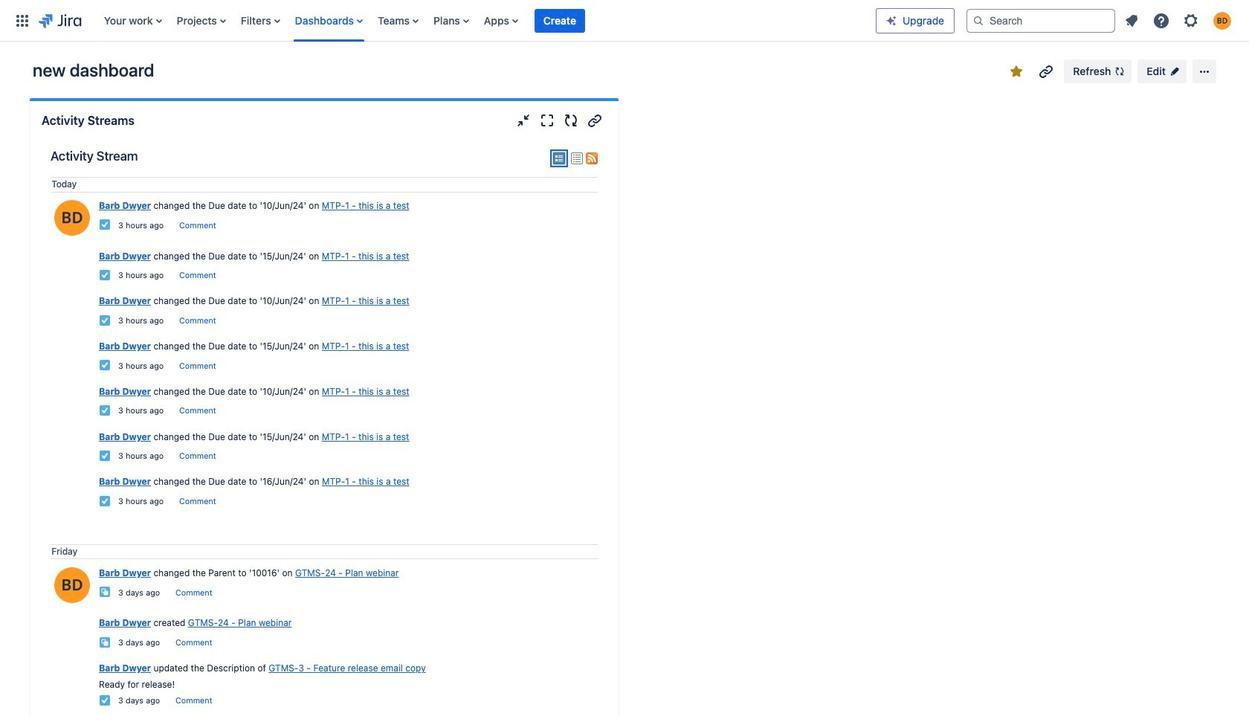 Task type: describe. For each thing, give the bounding box(es) containing it.
barb dwyer image for first task icon from the top
[[54, 200, 90, 236]]

Full view radio
[[550, 149, 568, 167]]

more dashboard actions image
[[1196, 62, 1213, 80]]

copy link image
[[1038, 62, 1055, 80]]

primary element
[[9, 0, 876, 41]]

star new dashboard image
[[1008, 62, 1026, 80]]

1 sub task image from the top
[[99, 586, 111, 598]]

notifications image
[[1123, 12, 1141, 29]]

2 task image from the top
[[99, 314, 111, 326]]

1 horizontal spatial list
[[1118, 7, 1240, 34]]

3 task image from the top
[[99, 359, 111, 371]]

your profile and settings image
[[1214, 12, 1231, 29]]



Task type: locate. For each thing, give the bounding box(es) containing it.
0 horizontal spatial list
[[96, 0, 876, 41]]

1 barb dwyer image from the top
[[54, 200, 90, 236]]

jira image
[[39, 12, 82, 29], [39, 12, 82, 29]]

1 vertical spatial task image
[[99, 405, 111, 416]]

1 task image from the top
[[99, 219, 111, 231]]

banner
[[0, 0, 1249, 42]]

2 barb dwyer image from the top
[[54, 567, 90, 603]]

select full or list view option group
[[550, 149, 586, 167]]

barb dwyer image for 1st sub task icon
[[54, 567, 90, 603]]

5 task image from the top
[[99, 694, 111, 706]]

3 task image from the top
[[99, 450, 111, 462]]

2 vertical spatial task image
[[99, 450, 111, 462]]

4 task image from the top
[[99, 495, 111, 507]]

list
[[96, 0, 876, 41], [1118, 7, 1240, 34]]

search image
[[973, 14, 984, 26]]

copy link image
[[586, 112, 604, 129]]

list item
[[535, 0, 585, 41]]

1 vertical spatial sub task image
[[99, 636, 111, 648]]

1 task image from the top
[[99, 269, 111, 281]]

help image
[[1153, 12, 1170, 29]]

0 vertical spatial task image
[[99, 269, 111, 281]]

List view radio
[[571, 152, 583, 164]]

2 task image from the top
[[99, 405, 111, 416]]

task image
[[99, 219, 111, 231], [99, 314, 111, 326], [99, 359, 111, 371], [99, 495, 111, 507], [99, 694, 111, 706]]

None search field
[[967, 9, 1115, 32]]

0 vertical spatial barb dwyer image
[[54, 200, 90, 236]]

barb dwyer image
[[54, 200, 90, 236], [54, 567, 90, 603]]

task image
[[99, 269, 111, 281], [99, 405, 111, 416], [99, 450, 111, 462]]

Search field
[[967, 9, 1115, 32]]

0 vertical spatial sub task image
[[99, 586, 111, 598]]

settings image
[[1182, 12, 1200, 29]]

2 sub task image from the top
[[99, 636, 111, 648]]

appswitcher icon image
[[13, 12, 31, 29]]

1 vertical spatial barb dwyer image
[[54, 567, 90, 603]]

sub task image
[[99, 586, 111, 598], [99, 636, 111, 648]]



Task type: vqa. For each thing, say whether or not it's contained in the screenshot.
second open image from the top
no



